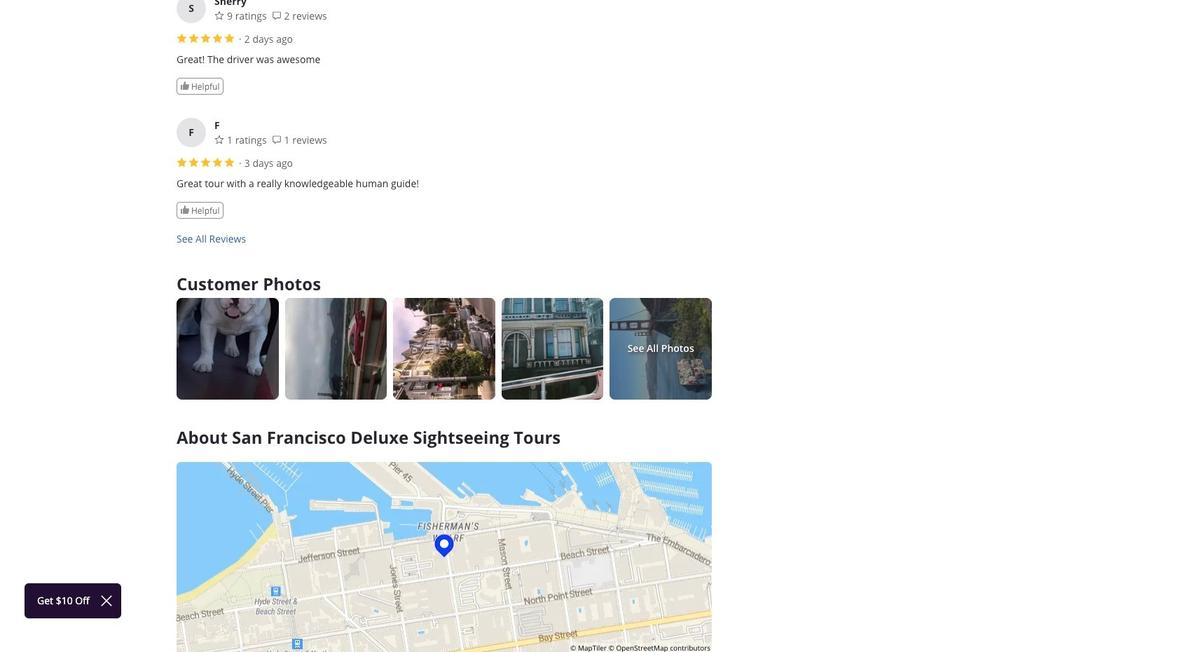 Task type: locate. For each thing, give the bounding box(es) containing it.
photo submitted by viktoriya image
[[502, 298, 604, 400]]

photo submitted by carina image
[[285, 298, 387, 400], [394, 298, 496, 400]]

1 ratings image
[[215, 134, 224, 144]]

1 horizontal spatial photo submitted by carina image
[[394, 298, 496, 400]]

1 photo submitted by carina image from the left
[[285, 298, 387, 400]]

0 horizontal spatial photo submitted by carina image
[[285, 298, 387, 400]]

1 reviews image
[[272, 134, 282, 144]]

photo submitted by armando image
[[610, 298, 712, 400]]



Task type: vqa. For each thing, say whether or not it's contained in the screenshot.
photography shoot package + optional 10"x20" canvas pri...
no



Task type: describe. For each thing, give the bounding box(es) containing it.
2 reviews image
[[272, 10, 282, 20]]

photo submitted by raylene image
[[177, 298, 279, 400]]

2 photo submitted by carina image from the left
[[394, 298, 496, 400]]

9 ratings image
[[215, 10, 224, 20]]



